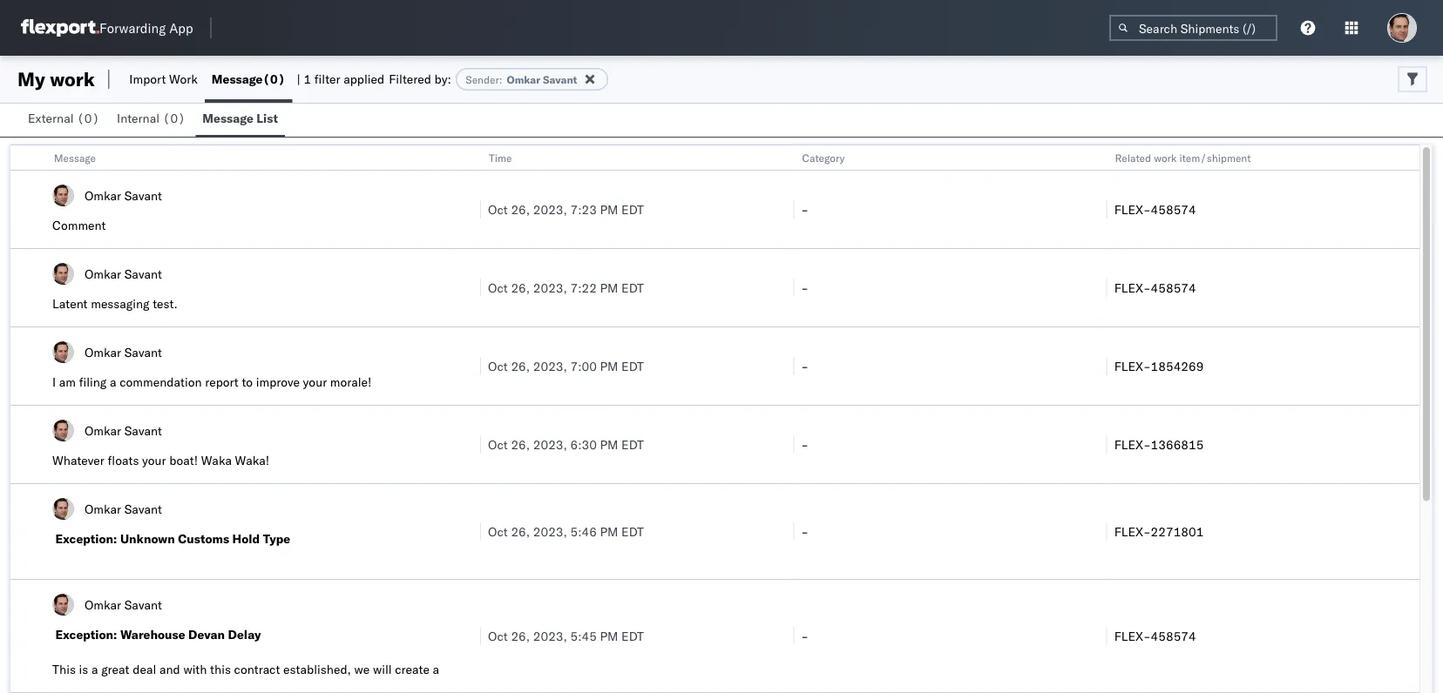 Task type: vqa. For each thing, say whether or not it's contained in the screenshot.
middle 458574
yes



Task type: describe. For each thing, give the bounding box(es) containing it.
report
[[205, 375, 239, 390]]

oct 26, 2023, 6:30 pm edt
[[488, 437, 644, 452]]

edt for oct 26, 2023, 7:22 pm edt
[[622, 280, 644, 295]]

1854269
[[1151, 359, 1204, 374]]

2023, for 5:46
[[533, 524, 567, 540]]

unknown
[[120, 532, 175, 547]]

2023, for 7:00
[[533, 359, 567, 374]]

458574 for oct 26, 2023, 5:45 pm edt
[[1151, 629, 1196, 644]]

test.
[[153, 296, 178, 312]]

flexport. image
[[21, 19, 99, 37]]

this is a great deal and with this contract established, we will create a
[[52, 662, 439, 678]]

oct 26, 2023, 7:22 pm edt
[[488, 280, 644, 295]]

internal
[[117, 111, 160, 126]]

message for (0)
[[212, 71, 263, 87]]

filter
[[314, 71, 340, 87]]

- for oct 26, 2023, 7:00 pm edt
[[801, 359, 809, 374]]

filing
[[79, 375, 107, 390]]

app
[[169, 20, 193, 36]]

2023, for 6:30
[[533, 437, 567, 452]]

7:23
[[570, 202, 597, 217]]

established,
[[283, 662, 351, 678]]

this
[[52, 662, 76, 678]]

2271801
[[1151, 524, 1204, 540]]

oct for oct 26, 2023, 6:30 pm edt
[[488, 437, 508, 452]]

time
[[489, 151, 512, 164]]

latent messaging test.
[[52, 296, 178, 312]]

devan
[[188, 628, 225, 643]]

omkar for exception:
[[85, 502, 121, 517]]

waka
[[201, 453, 232, 468]]

messaging
[[91, 296, 149, 312]]

26, for oct 26, 2023, 7:23 pm edt
[[511, 202, 530, 217]]

pm for 5:45
[[600, 629, 618, 644]]

- for oct 26, 2023, 7:23 pm edt
[[801, 202, 809, 217]]

deal
[[133, 662, 156, 678]]

resize handle column header for time
[[773, 146, 793, 694]]

flex- 1854269
[[1115, 359, 1204, 374]]

delay
[[228, 628, 261, 643]]

contract
[[234, 662, 280, 678]]

warehouse
[[120, 628, 185, 643]]

oct 26, 2023, 7:23 pm edt
[[488, 202, 644, 217]]

related
[[1115, 151, 1152, 164]]

external
[[28, 111, 74, 126]]

internal (0) button
[[110, 103, 196, 137]]

(0) for message (0)
[[263, 71, 285, 87]]

i
[[52, 375, 56, 390]]

2023, for 7:22
[[533, 280, 567, 295]]

type
[[263, 532, 290, 547]]

omkar savant for comment
[[85, 188, 162, 203]]

omkar for whatever
[[85, 423, 121, 438]]

message list button
[[196, 103, 285, 137]]

related work item/shipment
[[1115, 151, 1251, 164]]

oct 26, 2023, 5:46 pm edt
[[488, 524, 644, 540]]

flex- for oct 26, 2023, 6:30 pm edt
[[1115, 437, 1151, 452]]

exception: warehouse devan delay
[[55, 628, 261, 643]]

edt for oct 26, 2023, 5:45 pm edt
[[622, 629, 644, 644]]

by:
[[435, 71, 451, 87]]

my
[[17, 67, 45, 91]]

oct for oct 26, 2023, 5:46 pm edt
[[488, 524, 508, 540]]

hold
[[232, 532, 260, 547]]

pm for 5:46
[[600, 524, 618, 540]]

import work button
[[122, 56, 205, 103]]

26, for oct 26, 2023, 5:46 pm edt
[[511, 524, 530, 540]]

savant for whatever
[[124, 423, 162, 438]]

am
[[59, 375, 76, 390]]

create
[[395, 662, 430, 678]]

omkar savant for i
[[85, 345, 162, 360]]

7:22
[[570, 280, 597, 295]]

with
[[183, 662, 207, 678]]

filtered
[[389, 71, 431, 87]]

5:46
[[570, 524, 597, 540]]

2 vertical spatial message
[[54, 151, 96, 164]]

external (0) button
[[21, 103, 110, 137]]

oct for oct 26, 2023, 7:23 pm edt
[[488, 202, 508, 217]]

morale!
[[330, 375, 372, 390]]

:
[[499, 73, 503, 86]]

458574 for oct 26, 2023, 7:22 pm edt
[[1151, 280, 1196, 295]]

will
[[373, 662, 392, 678]]

7:00
[[570, 359, 597, 374]]

and
[[159, 662, 180, 678]]

pm for 7:23
[[600, 202, 618, 217]]

improve
[[256, 375, 300, 390]]

we
[[354, 662, 370, 678]]

import work
[[129, 71, 198, 87]]

waka!
[[235, 453, 269, 468]]

458574 for oct 26, 2023, 7:23 pm edt
[[1151, 202, 1196, 217]]

(0) for external (0)
[[77, 111, 100, 126]]

(0) for internal (0)
[[163, 111, 185, 126]]

external (0)
[[28, 111, 100, 126]]

commendation
[[120, 375, 202, 390]]

flex- 1366815
[[1115, 437, 1204, 452]]

26, for oct 26, 2023, 7:22 pm edt
[[511, 280, 530, 295]]

5:45
[[570, 629, 597, 644]]

flex- 2271801
[[1115, 524, 1204, 540]]

omkar up warehouse
[[85, 597, 121, 613]]

forwarding app
[[99, 20, 193, 36]]

category
[[802, 151, 845, 164]]



Task type: locate. For each thing, give the bounding box(es) containing it.
omkar up the filing
[[85, 345, 121, 360]]

0 vertical spatial work
[[50, 67, 95, 91]]

omkar savant for exception:
[[85, 502, 162, 517]]

26, left 7:00
[[511, 359, 530, 374]]

oct left 7:00
[[488, 359, 508, 374]]

oct left 6:30
[[488, 437, 508, 452]]

2 omkar savant from the top
[[85, 266, 162, 282]]

forwarding
[[99, 20, 166, 36]]

2023, left 5:46 at the left bottom
[[533, 524, 567, 540]]

boat!
[[169, 453, 198, 468]]

2 flex- 458574 from the top
[[1115, 280, 1196, 295]]

3 resize handle column header from the left
[[1086, 146, 1107, 694]]

sender
[[466, 73, 499, 86]]

| 1 filter applied filtered by:
[[297, 71, 451, 87]]

1 vertical spatial 458574
[[1151, 280, 1196, 295]]

- for oct 26, 2023, 5:46 pm edt
[[801, 524, 809, 540]]

your
[[303, 375, 327, 390], [142, 453, 166, 468]]

1 vertical spatial your
[[142, 453, 166, 468]]

edt for oct 26, 2023, 5:46 pm edt
[[622, 524, 644, 540]]

pm for 7:22
[[600, 280, 618, 295]]

1 horizontal spatial work
[[1154, 151, 1177, 164]]

latent
[[52, 296, 88, 312]]

whatever
[[52, 453, 104, 468]]

0 horizontal spatial work
[[50, 67, 95, 91]]

message inside button
[[203, 111, 254, 126]]

5 oct from the top
[[488, 524, 508, 540]]

26, down time
[[511, 202, 530, 217]]

pm right 7:23
[[600, 202, 618, 217]]

4 pm from the top
[[600, 437, 618, 452]]

6 flex- from the top
[[1115, 629, 1151, 644]]

item/shipment
[[1180, 151, 1251, 164]]

oct 26, 2023, 5:45 pm edt
[[488, 629, 644, 644]]

edt right 5:46 at the left bottom
[[622, 524, 644, 540]]

floats
[[108, 453, 139, 468]]

this
[[210, 662, 231, 678]]

flex- for oct 26, 2023, 5:46 pm edt
[[1115, 524, 1151, 540]]

1 flex- 458574 from the top
[[1115, 202, 1196, 217]]

your left boat! at left
[[142, 453, 166, 468]]

exception: up is
[[55, 628, 117, 643]]

savant for i
[[124, 345, 162, 360]]

omkar up comment
[[85, 188, 121, 203]]

oct 26, 2023, 7:00 pm edt
[[488, 359, 644, 374]]

savant up test.
[[124, 266, 162, 282]]

your left morale!
[[303, 375, 327, 390]]

3 26, from the top
[[511, 359, 530, 374]]

omkar savant up 'messaging'
[[85, 266, 162, 282]]

(0) left |
[[263, 71, 285, 87]]

message (0)
[[212, 71, 285, 87]]

edt right 7:22
[[622, 280, 644, 295]]

26,
[[511, 202, 530, 217], [511, 280, 530, 295], [511, 359, 530, 374], [511, 437, 530, 452], [511, 524, 530, 540], [511, 629, 530, 644]]

0 horizontal spatial (0)
[[77, 111, 100, 126]]

resize handle column header
[[459, 146, 480, 694], [773, 146, 793, 694], [1086, 146, 1107, 694], [1399, 146, 1420, 694]]

oct left 5:46 at the left bottom
[[488, 524, 508, 540]]

great
[[101, 662, 129, 678]]

- for oct 26, 2023, 7:22 pm edt
[[801, 280, 809, 295]]

6:30
[[570, 437, 597, 452]]

omkar for comment
[[85, 188, 121, 203]]

(0) right the external
[[77, 111, 100, 126]]

2023, left 6:30
[[533, 437, 567, 452]]

3 - from the top
[[801, 359, 809, 374]]

3 oct from the top
[[488, 359, 508, 374]]

3 omkar savant from the top
[[85, 345, 162, 360]]

pm
[[600, 202, 618, 217], [600, 280, 618, 295], [600, 359, 618, 374], [600, 437, 618, 452], [600, 524, 618, 540], [600, 629, 618, 644]]

1 horizontal spatial your
[[303, 375, 327, 390]]

1 2023, from the top
[[533, 202, 567, 217]]

26, for oct 26, 2023, 6:30 pm edt
[[511, 437, 530, 452]]

flex- for oct 26, 2023, 7:23 pm edt
[[1115, 202, 1151, 217]]

savant down internal (0) button
[[124, 188, 162, 203]]

exception: unknown customs hold type
[[55, 532, 290, 547]]

flex- 458574
[[1115, 202, 1196, 217], [1115, 280, 1196, 295], [1115, 629, 1196, 644]]

1 horizontal spatial a
[[110, 375, 116, 390]]

pm for 7:00
[[600, 359, 618, 374]]

flex- for oct 26, 2023, 5:45 pm edt
[[1115, 629, 1151, 644]]

a
[[110, 375, 116, 390], [91, 662, 98, 678], [433, 662, 439, 678]]

exception: for exception: warehouse devan delay
[[55, 628, 117, 643]]

omkar savant
[[85, 188, 162, 203], [85, 266, 162, 282], [85, 345, 162, 360], [85, 423, 162, 438], [85, 502, 162, 517], [85, 597, 162, 613]]

- for oct 26, 2023, 5:45 pm edt
[[801, 629, 809, 644]]

0 vertical spatial your
[[303, 375, 327, 390]]

4 flex- from the top
[[1115, 437, 1151, 452]]

edt
[[622, 202, 644, 217], [622, 280, 644, 295], [622, 359, 644, 374], [622, 437, 644, 452], [622, 524, 644, 540], [622, 629, 644, 644]]

omkar down floats
[[85, 502, 121, 517]]

omkar savant up warehouse
[[85, 597, 162, 613]]

resize handle column header for category
[[1086, 146, 1107, 694]]

a right the filing
[[110, 375, 116, 390]]

omkar savant up the filing
[[85, 345, 162, 360]]

-
[[801, 202, 809, 217], [801, 280, 809, 295], [801, 359, 809, 374], [801, 437, 809, 452], [801, 524, 809, 540], [801, 629, 809, 644]]

flex- 458574 for oct 26, 2023, 7:23 pm edt
[[1115, 202, 1196, 217]]

2 vertical spatial 458574
[[1151, 629, 1196, 644]]

a right create
[[433, 662, 439, 678]]

message list
[[203, 111, 278, 126]]

omkar savant up floats
[[85, 423, 162, 438]]

edt right 7:23
[[622, 202, 644, 217]]

5 flex- from the top
[[1115, 524, 1151, 540]]

pm right '5:45'
[[600, 629, 618, 644]]

- for oct 26, 2023, 6:30 pm edt
[[801, 437, 809, 452]]

applied
[[344, 71, 385, 87]]

forwarding app link
[[21, 19, 193, 37]]

2023, for 7:23
[[533, 202, 567, 217]]

oct for oct 26, 2023, 7:00 pm edt
[[488, 359, 508, 374]]

work up external (0)
[[50, 67, 95, 91]]

(0) inside external (0) button
[[77, 111, 100, 126]]

1
[[304, 71, 311, 87]]

(0) inside internal (0) button
[[163, 111, 185, 126]]

savant up unknown on the bottom
[[124, 502, 162, 517]]

6 26, from the top
[[511, 629, 530, 644]]

2023, for 5:45
[[533, 629, 567, 644]]

omkar up floats
[[85, 423, 121, 438]]

2 pm from the top
[[600, 280, 618, 295]]

oct left 7:22
[[488, 280, 508, 295]]

2 458574 from the top
[[1151, 280, 1196, 295]]

oct for oct 26, 2023, 7:22 pm edt
[[488, 280, 508, 295]]

1 vertical spatial flex- 458574
[[1115, 280, 1196, 295]]

sender : omkar savant
[[466, 73, 577, 86]]

savant up the 'whatever floats your boat! waka waka!' at the bottom left of the page
[[124, 423, 162, 438]]

5 edt from the top
[[622, 524, 644, 540]]

pm right 5:46 at the left bottom
[[600, 524, 618, 540]]

1 - from the top
[[801, 202, 809, 217]]

savant
[[543, 73, 577, 86], [124, 188, 162, 203], [124, 266, 162, 282], [124, 345, 162, 360], [124, 423, 162, 438], [124, 502, 162, 517], [124, 597, 162, 613]]

message for list
[[203, 111, 254, 126]]

26, for oct 26, 2023, 5:45 pm edt
[[511, 629, 530, 644]]

is
[[79, 662, 88, 678]]

pm right 7:00
[[600, 359, 618, 374]]

omkar up latent messaging test.
[[85, 266, 121, 282]]

458574
[[1151, 202, 1196, 217], [1151, 280, 1196, 295], [1151, 629, 1196, 644]]

edt for oct 26, 2023, 7:23 pm edt
[[622, 202, 644, 217]]

resize handle column header for related work item/shipment
[[1399, 146, 1420, 694]]

2 26, from the top
[[511, 280, 530, 295]]

0 vertical spatial exception:
[[55, 532, 117, 547]]

4 resize handle column header from the left
[[1399, 146, 1420, 694]]

edt right 7:00
[[622, 359, 644, 374]]

3 flex- from the top
[[1115, 359, 1151, 374]]

6 omkar savant from the top
[[85, 597, 162, 613]]

savant up warehouse
[[124, 597, 162, 613]]

2 horizontal spatial a
[[433, 662, 439, 678]]

savant for exception:
[[124, 502, 162, 517]]

3 458574 from the top
[[1151, 629, 1196, 644]]

omkar savant for latent
[[85, 266, 162, 282]]

6 edt from the top
[[622, 629, 644, 644]]

omkar right :
[[507, 73, 540, 86]]

2023, left '5:45'
[[533, 629, 567, 644]]

to
[[242, 375, 253, 390]]

a right is
[[91, 662, 98, 678]]

1 horizontal spatial (0)
[[163, 111, 185, 126]]

oct for oct 26, 2023, 5:45 pm edt
[[488, 629, 508, 644]]

0 horizontal spatial a
[[91, 662, 98, 678]]

message up message list
[[212, 71, 263, 87]]

work for related
[[1154, 151, 1177, 164]]

26, left 7:22
[[511, 280, 530, 295]]

omkar
[[507, 73, 540, 86], [85, 188, 121, 203], [85, 266, 121, 282], [85, 345, 121, 360], [85, 423, 121, 438], [85, 502, 121, 517], [85, 597, 121, 613]]

4 oct from the top
[[488, 437, 508, 452]]

Search Shipments (/) text field
[[1110, 15, 1278, 41]]

flex- 458574 for oct 26, 2023, 7:22 pm edt
[[1115, 280, 1196, 295]]

1 resize handle column header from the left
[[459, 146, 480, 694]]

4 - from the top
[[801, 437, 809, 452]]

omkar savant for whatever
[[85, 423, 162, 438]]

6 oct from the top
[[488, 629, 508, 644]]

2023, left 7:22
[[533, 280, 567, 295]]

edt for oct 26, 2023, 7:00 pm edt
[[622, 359, 644, 374]]

|
[[297, 71, 301, 87]]

4 26, from the top
[[511, 437, 530, 452]]

(0) right internal
[[163, 111, 185, 126]]

5 - from the top
[[801, 524, 809, 540]]

3 2023, from the top
[[533, 359, 567, 374]]

2 2023, from the top
[[533, 280, 567, 295]]

omkar savant up unknown on the bottom
[[85, 502, 162, 517]]

6 - from the top
[[801, 629, 809, 644]]

2 - from the top
[[801, 280, 809, 295]]

4 omkar savant from the top
[[85, 423, 162, 438]]

my work
[[17, 67, 95, 91]]

1 edt from the top
[[622, 202, 644, 217]]

1 omkar savant from the top
[[85, 188, 162, 203]]

1 458574 from the top
[[1151, 202, 1196, 217]]

message left list
[[203, 111, 254, 126]]

1 oct from the top
[[488, 202, 508, 217]]

3 pm from the top
[[600, 359, 618, 374]]

internal (0)
[[117, 111, 185, 126]]

4 2023, from the top
[[533, 437, 567, 452]]

pm right 6:30
[[600, 437, 618, 452]]

26, left '5:45'
[[511, 629, 530, 644]]

2 vertical spatial flex- 458574
[[1115, 629, 1196, 644]]

oct left '5:45'
[[488, 629, 508, 644]]

savant up commendation
[[124, 345, 162, 360]]

1366815
[[1151, 437, 1204, 452]]

6 2023, from the top
[[533, 629, 567, 644]]

savant for comment
[[124, 188, 162, 203]]

work
[[169, 71, 198, 87]]

edt right 6:30
[[622, 437, 644, 452]]

omkar for i
[[85, 345, 121, 360]]

whatever floats your boat! waka waka!
[[52, 453, 269, 468]]

1 26, from the top
[[511, 202, 530, 217]]

2023,
[[533, 202, 567, 217], [533, 280, 567, 295], [533, 359, 567, 374], [533, 437, 567, 452], [533, 524, 567, 540], [533, 629, 567, 644]]

edt right '5:45'
[[622, 629, 644, 644]]

2 edt from the top
[[622, 280, 644, 295]]

2 flex- from the top
[[1115, 280, 1151, 295]]

1 exception: from the top
[[55, 532, 117, 547]]

1 pm from the top
[[600, 202, 618, 217]]

1 vertical spatial exception:
[[55, 628, 117, 643]]

customs
[[178, 532, 229, 547]]

0 vertical spatial message
[[212, 71, 263, 87]]

savant right :
[[543, 73, 577, 86]]

message down external (0) button
[[54, 151, 96, 164]]

omkar for latent
[[85, 266, 121, 282]]

2 resize handle column header from the left
[[773, 146, 793, 694]]

comment
[[52, 218, 106, 233]]

1 flex- from the top
[[1115, 202, 1151, 217]]

resize handle column header for message
[[459, 146, 480, 694]]

2023, left 7:23
[[533, 202, 567, 217]]

edt for oct 26, 2023, 6:30 pm edt
[[622, 437, 644, 452]]

5 2023, from the top
[[533, 524, 567, 540]]

(0)
[[263, 71, 285, 87], [77, 111, 100, 126], [163, 111, 185, 126]]

1 vertical spatial message
[[203, 111, 254, 126]]

list
[[257, 111, 278, 126]]

oct down time
[[488, 202, 508, 217]]

oct
[[488, 202, 508, 217], [488, 280, 508, 295], [488, 359, 508, 374], [488, 437, 508, 452], [488, 524, 508, 540], [488, 629, 508, 644]]

flex- for oct 26, 2023, 7:22 pm edt
[[1115, 280, 1151, 295]]

pm right 7:22
[[600, 280, 618, 295]]

26, left 6:30
[[511, 437, 530, 452]]

import
[[129, 71, 166, 87]]

exception: for exception: unknown customs hold type
[[55, 532, 117, 547]]

savant for latent
[[124, 266, 162, 282]]

0 horizontal spatial your
[[142, 453, 166, 468]]

3 flex- 458574 from the top
[[1115, 629, 1196, 644]]

1 vertical spatial work
[[1154, 151, 1177, 164]]

flex- for oct 26, 2023, 7:00 pm edt
[[1115, 359, 1151, 374]]

2 horizontal spatial (0)
[[263, 71, 285, 87]]

0 vertical spatial flex- 458574
[[1115, 202, 1196, 217]]

exception:
[[55, 532, 117, 547], [55, 628, 117, 643]]

omkar savant up comment
[[85, 188, 162, 203]]

pm for 6:30
[[600, 437, 618, 452]]

2 exception: from the top
[[55, 628, 117, 643]]

5 pm from the top
[[600, 524, 618, 540]]

3 edt from the top
[[622, 359, 644, 374]]

6 pm from the top
[[600, 629, 618, 644]]

5 omkar savant from the top
[[85, 502, 162, 517]]

2 oct from the top
[[488, 280, 508, 295]]

work for my
[[50, 67, 95, 91]]

26, left 5:46 at the left bottom
[[511, 524, 530, 540]]

0 vertical spatial 458574
[[1151, 202, 1196, 217]]

2023, left 7:00
[[533, 359, 567, 374]]

flex- 458574 for oct 26, 2023, 5:45 pm edt
[[1115, 629, 1196, 644]]

4 edt from the top
[[622, 437, 644, 452]]

26, for oct 26, 2023, 7:00 pm edt
[[511, 359, 530, 374]]

5 26, from the top
[[511, 524, 530, 540]]

i am filing a commendation report to improve your morale!
[[52, 375, 372, 390]]

exception: left unknown on the bottom
[[55, 532, 117, 547]]

work right related at right top
[[1154, 151, 1177, 164]]



